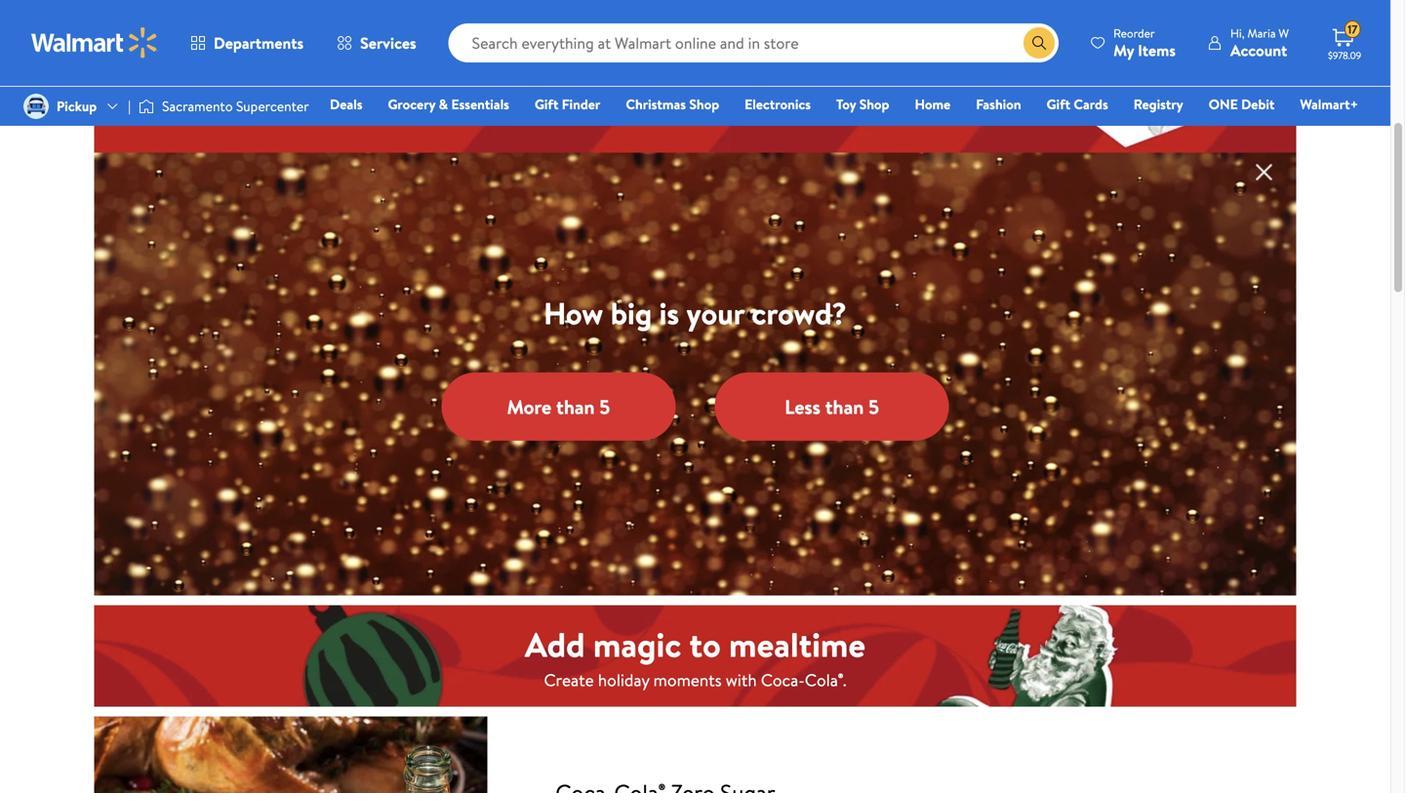 Task type: locate. For each thing, give the bounding box(es) containing it.
gift finder
[[535, 95, 600, 114]]

 image
[[139, 97, 154, 116]]

Walmart Site-Wide search field
[[448, 23, 1059, 62]]

gift for gift cards
[[1047, 95, 1070, 114]]

electronics link
[[736, 94, 820, 115]]

0 horizontal spatial shop
[[689, 95, 719, 114]]

essentials
[[451, 95, 509, 114]]

1 horizontal spatial shop
[[859, 95, 889, 114]]

1 horizontal spatial gift
[[1047, 95, 1070, 114]]

2 shop from the left
[[859, 95, 889, 114]]

w
[[1279, 25, 1289, 41]]

shop right christmas
[[689, 95, 719, 114]]

my
[[1113, 40, 1134, 61]]

$978.09
[[1328, 49, 1361, 62]]

1 shop from the left
[[689, 95, 719, 114]]

shop right toy
[[859, 95, 889, 114]]

registry link
[[1125, 94, 1192, 115]]

1 gift from the left
[[535, 95, 559, 114]]

shop for toy shop
[[859, 95, 889, 114]]

maria
[[1247, 25, 1276, 41]]

2 gift from the left
[[1047, 95, 1070, 114]]

items
[[1138, 40, 1176, 61]]

walmart+ link
[[1291, 94, 1367, 115]]

gift
[[535, 95, 559, 114], [1047, 95, 1070, 114]]

gift left cards
[[1047, 95, 1070, 114]]

search icon image
[[1031, 35, 1047, 51]]

sacramento
[[162, 97, 233, 116]]

shop inside christmas shop link
[[689, 95, 719, 114]]

gift left finder
[[535, 95, 559, 114]]

0 horizontal spatial gift
[[535, 95, 559, 114]]

deals link
[[321, 94, 371, 115]]

christmas shop
[[626, 95, 719, 114]]

account
[[1230, 40, 1287, 61]]

shop
[[689, 95, 719, 114], [859, 95, 889, 114]]

reorder my items
[[1113, 25, 1176, 61]]

cards
[[1074, 95, 1108, 114]]

christmas
[[626, 95, 686, 114]]

fashion
[[976, 95, 1021, 114]]

toy
[[836, 95, 856, 114]]

gift for gift finder
[[535, 95, 559, 114]]

shop inside the toy shop link
[[859, 95, 889, 114]]

 image
[[23, 94, 49, 119]]

grocery & essentials
[[388, 95, 509, 114]]

services
[[360, 32, 416, 54]]



Task type: vqa. For each thing, say whether or not it's contained in the screenshot.
'Search icon'
yes



Task type: describe. For each thing, give the bounding box(es) containing it.
grocery & essentials link
[[379, 94, 518, 115]]

christmas shop link
[[617, 94, 728, 115]]

one debit
[[1209, 95, 1275, 114]]

finder
[[562, 95, 600, 114]]

shop for christmas shop
[[689, 95, 719, 114]]

deals
[[330, 95, 362, 114]]

Search search field
[[448, 23, 1059, 62]]

gift finder link
[[526, 94, 609, 115]]

departments button
[[174, 20, 320, 66]]

hi, maria w account
[[1230, 25, 1289, 61]]

departments
[[214, 32, 304, 54]]

one
[[1209, 95, 1238, 114]]

walmart image
[[31, 27, 158, 59]]

one debit link
[[1200, 94, 1283, 115]]

gift cards
[[1047, 95, 1108, 114]]

home link
[[906, 94, 959, 115]]

pickup
[[57, 97, 97, 116]]

home
[[915, 95, 951, 114]]

sacramento supercenter
[[162, 97, 309, 116]]

electronics
[[745, 95, 811, 114]]

debit
[[1241, 95, 1275, 114]]

grocery
[[388, 95, 435, 114]]

toy shop link
[[827, 94, 898, 115]]

hi,
[[1230, 25, 1245, 41]]

17
[[1348, 21, 1358, 38]]

supercenter
[[236, 97, 309, 116]]

walmart+
[[1300, 95, 1358, 114]]

&
[[439, 95, 448, 114]]

registry
[[1134, 95, 1183, 114]]

fashion link
[[967, 94, 1030, 115]]

services button
[[320, 20, 433, 66]]

|
[[128, 97, 131, 116]]

toy shop
[[836, 95, 889, 114]]

gift cards link
[[1038, 94, 1117, 115]]

reorder
[[1113, 25, 1155, 41]]



